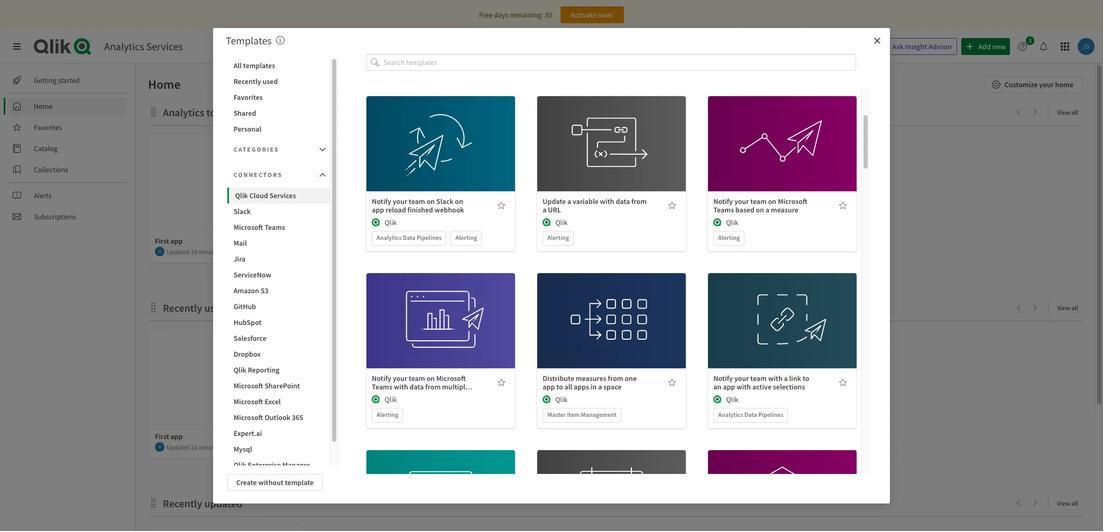 Task type: describe. For each thing, give the bounding box(es) containing it.
use template for notify your team on microsoft teams based on a measure
[[762, 128, 804, 137]]

expert.ai
[[234, 429, 262, 438]]

qlik image for notify your team on slack on app reload finished webhook
[[372, 219, 380, 227]]

recently inside button
[[234, 76, 261, 86]]

outlook
[[265, 413, 290, 422]]

your for notify your team on microsoft teams based on a measure
[[735, 197, 749, 206]]

10 for jacob simon icon
[[191, 248, 197, 256]]

alerting down the webhook
[[456, 234, 477, 242]]

2 jacob simon element from the top
[[155, 443, 164, 452]]

add to favorites image for notify your team on microsoft teams with data from multiple apps
[[497, 379, 506, 387]]

use for distribute measures from one app to all apps in a space
[[591, 305, 603, 314]]

apps inside notify your team on microsoft teams with data from multiple apps
[[372, 391, 387, 400]]

microsoft for microsoft outlook 365
[[234, 413, 263, 422]]

on for notify your team on microsoft teams based on a measure
[[768, 197, 777, 206]]

shared button
[[227, 105, 330, 121]]

space
[[604, 382, 622, 392]]

to inside home main content
[[206, 106, 216, 119]]

qlik image for notify your team on microsoft teams with data from multiple apps
[[372, 396, 380, 404]]

measures
[[576, 374, 607, 384]]

0 vertical spatial services
[[146, 40, 183, 53]]

update a variable with data from a url
[[543, 197, 647, 215]]

microsoft for microsoft sharepoint
[[234, 381, 263, 391]]

1 vertical spatial pipelines
[[758, 411, 783, 419]]

notify for notify your team on slack on app reload finished webhook
[[372, 197, 391, 206]]

personal
[[234, 124, 261, 134]]

updated
[[204, 497, 242, 510]]

use template button for distribute measures from one app to all apps in a space
[[579, 301, 645, 318]]

all inside distribute measures from one app to all apps in a space
[[565, 382, 572, 392]]

app inside notify your team on slack on app reload finished webhook
[[372, 205, 384, 215]]

all for recently updated
[[1072, 500, 1078, 508]]

details button for update a variable with data from a url
[[579, 147, 645, 164]]

qlik for notify your team on microsoft teams with data from multiple apps
[[385, 395, 397, 405]]

all templates
[[234, 61, 275, 70]]

your for notify your team with a link to an app with active selections
[[735, 374, 749, 384]]

remaining:
[[510, 10, 543, 20]]

cloud
[[249, 191, 268, 200]]

a inside notify your team on microsoft teams based on a measure
[[766, 205, 770, 215]]

amazon s3 button
[[227, 283, 330, 299]]

microsoft sharepoint
[[234, 381, 300, 391]]

ask insight advisor
[[892, 42, 953, 51]]

microsoft excel button
[[227, 394, 330, 410]]

personal element for used
[[216, 417, 233, 434]]

connectors button
[[227, 164, 330, 185]]

jacob simon image
[[155, 247, 164, 257]]

used inside home main content
[[204, 301, 226, 315]]

ago for jacob simon icon
[[221, 248, 231, 256]]

microsoft sharepoint button
[[227, 378, 330, 394]]

salesforce button
[[227, 330, 330, 346]]

update
[[543, 197, 566, 206]]

analytics services
[[104, 40, 183, 53]]

link
[[789, 374, 801, 384]]

template for distribute measures from one app to all apps in a space
[[604, 305, 633, 314]]

without
[[258, 478, 283, 487]]

management
[[581, 411, 617, 419]]

details for distribute measures from one app to all apps in a space
[[601, 328, 623, 338]]

collections
[[34, 165, 68, 175]]

analytics to explore link
[[163, 106, 256, 119]]

favorites inside button
[[234, 92, 263, 102]]

use template button for notify your team on slack on app reload finished webhook
[[408, 124, 474, 141]]

details button for notify your team on slack on app reload finished webhook
[[408, 147, 474, 164]]

started
[[58, 76, 80, 85]]

from inside update a variable with data from a url
[[632, 197, 647, 206]]

finished
[[408, 205, 433, 215]]

your for notify your team on slack on app reload finished webhook
[[393, 197, 407, 206]]

analytics to explore
[[163, 106, 252, 119]]

catalog
[[34, 144, 57, 153]]

qlik for notify your team on microsoft teams based on a measure
[[726, 218, 739, 227]]

enterprise
[[248, 460, 281, 470]]

connectors
[[234, 171, 283, 179]]

days
[[494, 10, 508, 20]]

alerts
[[34, 191, 52, 200]]

variable
[[573, 197, 599, 206]]

qlik inside qlik cloud services button
[[235, 191, 248, 200]]

microsoft inside notify your team on microsoft teams based on a measure
[[778, 197, 808, 206]]

create without template button
[[227, 474, 323, 491]]

alerting for notify your team on microsoft teams with data from multiple apps
[[377, 411, 398, 419]]

hubspot
[[234, 318, 262, 327]]

1 jacob simon element from the top
[[155, 247, 164, 257]]

jira
[[234, 254, 246, 264]]

github
[[234, 302, 256, 311]]

view all for recently used
[[1057, 304, 1078, 312]]

recently used link
[[163, 301, 230, 315]]

app inside notify your team with a link to an app with active selections
[[723, 382, 735, 392]]

view for analytics to explore
[[1057, 108, 1070, 116]]

advisor
[[929, 42, 953, 51]]

collections link
[[8, 161, 127, 178]]

use for notify your team with a link to an app with active selections
[[762, 305, 773, 314]]

recently used inside recently used button
[[234, 76, 278, 86]]

updated for jacob simon icon
[[167, 248, 190, 256]]

teams for notify your team on microsoft teams with data from multiple apps
[[372, 382, 392, 392]]

dropbox
[[234, 349, 261, 359]]

details for notify your team on microsoft teams with data from multiple apps
[[430, 328, 452, 338]]

updated 10 minutes ago for jacob simon icon
[[167, 248, 231, 256]]

first app for jacob simon icon
[[155, 236, 183, 246]]

with inside update a variable with data from a url
[[600, 197, 614, 206]]

your for notify your team on microsoft teams with data from multiple apps
[[393, 374, 407, 384]]

analytics inside home main content
[[163, 106, 204, 119]]

distribute measures from one app to all apps in a space
[[543, 374, 637, 392]]

use for update a variable with data from a url
[[591, 128, 603, 137]]

github button
[[227, 299, 330, 314]]

notify for notify your team on microsoft teams based on a measure
[[714, 197, 733, 206]]

with inside notify your team on microsoft teams with data from multiple apps
[[394, 382, 408, 392]]

free days remaining: 30
[[479, 10, 552, 20]]

use template button for notify your team with a link to an app with active selections
[[750, 301, 816, 318]]

microsoft for microsoft excel
[[234, 397, 263, 406]]

recently for 'recently used' link
[[163, 301, 202, 315]]

based
[[736, 205, 755, 215]]

add to favorites image for notify your team on slack on app reload finished webhook
[[497, 202, 506, 210]]

an
[[714, 382, 722, 392]]

30
[[545, 10, 552, 20]]

qlik inside qlik reporting button
[[234, 365, 246, 375]]

personal element for to
[[216, 221, 233, 238]]

selections
[[773, 382, 805, 392]]

teams for notify your team on microsoft teams based on a measure
[[714, 205, 734, 215]]

a inside distribute measures from one app to all apps in a space
[[598, 382, 602, 392]]

qlik reporting button
[[227, 362, 330, 378]]

view for recently updated
[[1057, 500, 1070, 508]]

use template button for notify your team on microsoft teams with data from multiple apps
[[408, 301, 474, 318]]

microsoft inside notify your team on microsoft teams with data from multiple apps
[[436, 374, 466, 384]]

templates
[[226, 34, 272, 47]]

details for notify your team with a link to an app with active selections
[[772, 328, 794, 338]]

view for recently used
[[1057, 304, 1070, 312]]

updated for jacob simon image
[[167, 443, 190, 451]]

your for customize your home
[[1039, 80, 1054, 89]]

use for notify your team on microsoft teams with data from multiple apps
[[420, 305, 432, 314]]

add to favorites image for update a variable with data from a url
[[668, 202, 677, 210]]

qlik image for update a variable with data from a url
[[543, 219, 551, 227]]

0 horizontal spatial data
[[403, 234, 415, 242]]

recently used inside home main content
[[163, 301, 226, 315]]

templates
[[243, 61, 275, 70]]

add to favorites image for notify your team with a link to an app with active selections
[[839, 379, 847, 387]]

first app for jacob simon image
[[155, 432, 183, 442]]

master
[[548, 411, 566, 419]]

getting started link
[[8, 72, 127, 89]]

dropbox button
[[227, 346, 330, 362]]

qlik for distribute measures from one app to all apps in a space
[[556, 395, 568, 405]]

view all for analytics to explore
[[1057, 108, 1078, 116]]

Search text field
[[700, 38, 869, 55]]

home link
[[8, 98, 127, 115]]

now!
[[598, 10, 614, 20]]

ask
[[892, 42, 904, 51]]

servicenow
[[234, 270, 271, 280]]

webhook
[[435, 205, 464, 215]]

subscriptions
[[34, 212, 76, 222]]

s3
[[261, 286, 269, 295]]

jira button
[[227, 251, 330, 267]]

create without template
[[236, 478, 314, 487]]

amazon s3
[[234, 286, 269, 295]]

all for analytics to explore
[[1072, 108, 1078, 116]]

use template for notify your team on microsoft teams with data from multiple apps
[[420, 305, 462, 314]]

teams inside microsoft teams button
[[265, 222, 285, 232]]

details for notify your team on slack on app reload finished webhook
[[430, 151, 452, 160]]

used inside button
[[263, 76, 278, 86]]

activate
[[571, 10, 596, 20]]

slack inside notify your team on slack on app reload finished webhook
[[436, 197, 454, 206]]

view all link for analytics to explore
[[1057, 105, 1083, 118]]

navigation pane element
[[0, 68, 135, 230]]

move collection image for recently
[[148, 498, 159, 509]]

templates are pre-built automations that help you automate common business workflows. get started by selecting one of the pre-built templates or choose the blank canvas to build an automation from scratch. image
[[276, 36, 284, 44]]

use template for update a variable with data from a url
[[591, 128, 633, 137]]

microsoft excel
[[234, 397, 281, 406]]

salesforce
[[234, 333, 266, 343]]

template for notify your team with a link to an app with active selections
[[775, 305, 804, 314]]

amazon
[[234, 286, 259, 295]]

microsoft outlook 365 button
[[227, 410, 330, 425]]

mysql
[[234, 445, 252, 454]]

getting started
[[34, 76, 80, 85]]



Task type: locate. For each thing, give the bounding box(es) containing it.
team left selections
[[751, 374, 767, 384]]

add to favorites image right one
[[668, 379, 677, 387]]

details button for notify your team on microsoft teams based on a measure
[[750, 147, 816, 164]]

teams inside notify your team on microsoft teams based on a measure
[[714, 205, 734, 215]]

1 horizontal spatial from
[[608, 374, 623, 384]]

0 vertical spatial first app
[[155, 236, 183, 246]]

1 vertical spatial personal element
[[216, 417, 233, 434]]

add to favorites image right the webhook
[[497, 202, 506, 210]]

slack right finished at the left
[[436, 197, 454, 206]]

favorites inside navigation pane element
[[34, 123, 62, 132]]

qlik image down notify your team on slack on app reload finished webhook
[[372, 219, 380, 227]]

0 vertical spatial used
[[263, 76, 278, 86]]

0 horizontal spatial from
[[425, 382, 441, 392]]

from inside notify your team on microsoft teams with data from multiple apps
[[425, 382, 441, 392]]

recently used button
[[227, 73, 330, 89]]

0 vertical spatial 10
[[191, 248, 197, 256]]

365
[[292, 413, 303, 422]]

analytics data pipelines down the active
[[718, 411, 783, 419]]

home inside main content
[[148, 76, 181, 93]]

0 horizontal spatial home
[[34, 102, 53, 111]]

updated 10 minutes ago for jacob simon image
[[167, 443, 231, 451]]

data right variable
[[616, 197, 630, 206]]

qlik image
[[543, 219, 551, 227], [372, 396, 380, 404]]

2 updated 10 minutes ago from the top
[[167, 443, 231, 451]]

move collection image
[[148, 302, 159, 313]]

details for update a variable with data from a url
[[601, 151, 623, 160]]

to inside notify your team with a link to an app with active selections
[[803, 374, 809, 384]]

data left multiple
[[410, 382, 424, 392]]

0 vertical spatial view all link
[[1057, 105, 1083, 118]]

2 first app from the top
[[155, 432, 183, 442]]

2 vertical spatial view all link
[[1057, 497, 1083, 510]]

0 vertical spatial minutes
[[198, 248, 220, 256]]

slack down cloud
[[234, 207, 251, 216]]

notify inside notify your team on slack on app reload finished webhook
[[372, 197, 391, 206]]

slack inside button
[[234, 207, 251, 216]]

details button for notify your team with a link to an app with active selections
[[750, 324, 816, 341]]

0 vertical spatial updated 10 minutes ago
[[167, 248, 231, 256]]

qlik image down notify your team on microsoft teams based on a measure
[[714, 219, 722, 227]]

qlik for notify your team on slack on app reload finished webhook
[[385, 218, 397, 227]]

analytics data pipelines
[[377, 234, 442, 242], [718, 411, 783, 419]]

excel
[[265, 397, 281, 406]]

analytics services element
[[104, 40, 183, 53]]

alerting down notify your team on microsoft teams with data from multiple apps
[[377, 411, 398, 419]]

1 minutes from the top
[[198, 248, 220, 256]]

all
[[1072, 108, 1078, 116], [1072, 304, 1078, 312], [565, 382, 572, 392], [1072, 500, 1078, 508]]

personal element left expert.ai
[[216, 417, 233, 434]]

details button for notify your team on microsoft teams with data from multiple apps
[[408, 324, 474, 341]]

your inside notify your team on microsoft teams with data from multiple apps
[[393, 374, 407, 384]]

recently updated link
[[163, 497, 247, 510]]

1 horizontal spatial data
[[745, 411, 757, 419]]

2 view all link from the top
[[1057, 301, 1083, 314]]

first up jacob simon icon
[[155, 236, 169, 246]]

alerting for update a variable with data from a url
[[548, 234, 569, 242]]

hubspot button
[[227, 314, 330, 330]]

notify
[[372, 197, 391, 206], [714, 197, 733, 206], [372, 374, 391, 384], [714, 374, 733, 384]]

1 vertical spatial move collection image
[[148, 498, 159, 509]]

0 vertical spatial data
[[616, 197, 630, 206]]

1 vertical spatial view all
[[1057, 304, 1078, 312]]

10 for jacob simon image
[[191, 443, 197, 451]]

first app up jacob simon icon
[[155, 236, 183, 246]]

0 vertical spatial jacob simon element
[[155, 247, 164, 257]]

minutes left mysql
[[198, 443, 220, 451]]

home
[[148, 76, 181, 93], [34, 102, 53, 111]]

template for notify your team on slack on app reload finished webhook
[[433, 128, 462, 137]]

data inside update a variable with data from a url
[[616, 197, 630, 206]]

first app
[[155, 236, 183, 246], [155, 432, 183, 442]]

2 horizontal spatial add to favorites image
[[839, 379, 847, 387]]

qlik image for notify your team on microsoft teams based on a measure
[[714, 219, 722, 227]]

measure
[[771, 205, 799, 215]]

1 vertical spatial view all link
[[1057, 301, 1083, 314]]

0 vertical spatial recently used
[[234, 76, 278, 86]]

a right in
[[598, 382, 602, 392]]

pipelines down the active
[[758, 411, 783, 419]]

Search templates text field
[[384, 54, 856, 71]]

teams inside notify your team on microsoft teams with data from multiple apps
[[372, 382, 392, 392]]

1 horizontal spatial slack
[[436, 197, 454, 206]]

0 horizontal spatial services
[[146, 40, 183, 53]]

0 horizontal spatial add to favorites image
[[497, 379, 506, 387]]

team left 'measure' on the top right of the page
[[751, 197, 767, 206]]

1 horizontal spatial analytics data pipelines
[[718, 411, 783, 419]]

master item management
[[548, 411, 617, 419]]

view all link for recently updated
[[1057, 497, 1083, 510]]

2 ago from the top
[[221, 443, 231, 451]]

notify inside notify your team on microsoft teams with data from multiple apps
[[372, 374, 391, 384]]

1 view all from the top
[[1057, 108, 1078, 116]]

10 right jacob simon icon
[[191, 248, 197, 256]]

recently used
[[234, 76, 278, 86], [163, 301, 226, 315]]

in
[[591, 382, 597, 392]]

first for jacob simon icon
[[155, 236, 169, 246]]

notify your team with a link to an app with active selections
[[714, 374, 809, 392]]

on for notify your team on slack on app reload finished webhook
[[427, 197, 435, 206]]

1 horizontal spatial add to favorites image
[[668, 379, 677, 387]]

alerts link
[[8, 187, 127, 204]]

app inside distribute measures from one app to all apps in a space
[[543, 382, 555, 392]]

data down finished at the left
[[403, 234, 415, 242]]

3 view all from the top
[[1057, 500, 1078, 508]]

1 vertical spatial jacob simon element
[[155, 443, 164, 452]]

1 first app from the top
[[155, 236, 183, 246]]

ago left jira
[[221, 248, 231, 256]]

move collection image for analytics
[[148, 107, 159, 117]]

template for update a variable with data from a url
[[604, 128, 633, 137]]

free
[[479, 10, 493, 20]]

use
[[420, 128, 432, 137], [591, 128, 603, 137], [762, 128, 773, 137], [420, 305, 432, 314], [591, 305, 603, 314], [762, 305, 773, 314]]

use for notify your team on microsoft teams based on a measure
[[762, 128, 773, 137]]

1 vertical spatial recently used
[[163, 301, 226, 315]]

2 horizontal spatial add to favorites image
[[839, 202, 847, 210]]

qlik
[[235, 191, 248, 200], [385, 218, 397, 227], [556, 218, 568, 227], [726, 218, 739, 227], [234, 365, 246, 375], [385, 395, 397, 405], [556, 395, 568, 405], [726, 395, 739, 405], [234, 460, 246, 470]]

home main content
[[131, 63, 1103, 532]]

item
[[567, 411, 580, 419]]

microsoft inside "button"
[[234, 381, 263, 391]]

services
[[146, 40, 183, 53], [270, 191, 296, 200]]

slack
[[436, 197, 454, 206], [234, 207, 251, 216]]

0 vertical spatial pipelines
[[417, 234, 442, 242]]

0 vertical spatial ago
[[221, 248, 231, 256]]

ago for jacob simon image
[[221, 443, 231, 451]]

1 vertical spatial first app
[[155, 432, 183, 442]]

your inside button
[[1039, 80, 1054, 89]]

to up master
[[556, 382, 563, 392]]

use template button for update a variable with data from a url
[[579, 124, 645, 141]]

2 horizontal spatial from
[[632, 197, 647, 206]]

1 vertical spatial updated 10 minutes ago
[[167, 443, 231, 451]]

1 vertical spatial recently
[[163, 301, 202, 315]]

0 horizontal spatial used
[[204, 301, 226, 315]]

a right update
[[568, 197, 571, 206]]

2 updated from the top
[[167, 443, 190, 451]]

2 vertical spatial view
[[1057, 500, 1070, 508]]

2 personal element from the top
[[216, 417, 233, 434]]

pipelines
[[417, 234, 442, 242], [758, 411, 783, 419]]

recently used down all templates on the top of the page
[[234, 76, 278, 86]]

team for a
[[751, 197, 767, 206]]

explore
[[218, 106, 252, 119]]

recently for recently updated link
[[163, 497, 202, 510]]

qlik cloud services button
[[227, 187, 330, 203]]

ask insight advisor button
[[875, 38, 957, 55]]

customize your home
[[1005, 80, 1074, 89]]

jacob simon image
[[155, 443, 164, 452]]

1 first from the top
[[155, 236, 169, 246]]

1 view from the top
[[1057, 108, 1070, 116]]

0 horizontal spatial analytics data pipelines
[[377, 234, 442, 242]]

servicenow button
[[227, 267, 330, 283]]

details button
[[408, 147, 474, 164], [579, 147, 645, 164], [750, 147, 816, 164], [408, 324, 474, 341], [579, 324, 645, 341], [750, 324, 816, 341]]

home down analytics services 'element'
[[148, 76, 181, 93]]

2 view from the top
[[1057, 304, 1070, 312]]

3 view all link from the top
[[1057, 497, 1083, 510]]

1 personal element from the top
[[216, 221, 233, 238]]

alerting down the based
[[718, 234, 740, 242]]

minutes for jacob simon icon
[[198, 248, 220, 256]]

microsoft for microsoft teams
[[234, 222, 263, 232]]

2 horizontal spatial teams
[[714, 205, 734, 215]]

1 horizontal spatial used
[[263, 76, 278, 86]]

view
[[1057, 108, 1070, 116], [1057, 304, 1070, 312], [1057, 500, 1070, 508]]

favorites up catalog
[[34, 123, 62, 132]]

categories
[[234, 145, 279, 153]]

1 updated from the top
[[167, 248, 190, 256]]

close sidebar menu image
[[13, 42, 21, 51]]

active
[[753, 382, 772, 392]]

notify your team on slack on app reload finished webhook
[[372, 197, 464, 215]]

0 vertical spatial updated
[[167, 248, 190, 256]]

qlik inside qlik enterprise manager button
[[234, 460, 246, 470]]

microsoft teams button
[[227, 219, 330, 235]]

notify inside notify your team with a link to an app with active selections
[[714, 374, 733, 384]]

customize
[[1005, 80, 1038, 89]]

move collection image
[[148, 107, 159, 117], [148, 498, 159, 509]]

a left "url" on the top of the page
[[543, 205, 547, 215]]

add to favorites image
[[668, 202, 677, 210], [839, 202, 847, 210], [497, 379, 506, 387]]

0 horizontal spatial to
[[206, 106, 216, 119]]

view all link for recently used
[[1057, 301, 1083, 314]]

details for notify your team on microsoft teams based on a measure
[[772, 151, 794, 160]]

updated
[[167, 248, 190, 256], [167, 443, 190, 451]]

team right reload
[[409, 197, 425, 206]]

add to favorites image for distribute measures from one app to all apps in a space
[[668, 379, 677, 387]]

first up jacob simon image
[[155, 432, 169, 442]]

1 vertical spatial teams
[[265, 222, 285, 232]]

qlik image
[[372, 219, 380, 227], [714, 219, 722, 227], [543, 396, 551, 404], [714, 396, 722, 404]]

1 horizontal spatial to
[[556, 382, 563, 392]]

2 vertical spatial recently
[[163, 497, 202, 510]]

minutes for jacob simon image
[[198, 443, 220, 451]]

use template for notify your team with a link to an app with active selections
[[762, 305, 804, 314]]

team inside notify your team on microsoft teams based on a measure
[[751, 197, 767, 206]]

1 vertical spatial favorites
[[34, 123, 62, 132]]

updated right jacob simon icon
[[167, 248, 190, 256]]

updated 10 minutes ago right jacob simon image
[[167, 443, 231, 451]]

notify your team on microsoft teams with data from multiple apps
[[372, 374, 469, 400]]

0 horizontal spatial slack
[[234, 207, 251, 216]]

customize your home button
[[985, 76, 1083, 93]]

to left explore
[[206, 106, 216, 119]]

1 horizontal spatial services
[[270, 191, 296, 200]]

analytics
[[104, 40, 144, 53], [163, 106, 204, 119], [377, 234, 402, 242], [718, 411, 743, 419]]

first
[[155, 236, 169, 246], [155, 432, 169, 442]]

team for app
[[751, 374, 767, 384]]

slack button
[[227, 203, 330, 219]]

subscriptions link
[[8, 208, 127, 225]]

expert.ai button
[[227, 425, 330, 441]]

1 vertical spatial services
[[270, 191, 296, 200]]

1 vertical spatial 10
[[191, 443, 197, 451]]

app
[[372, 205, 384, 215], [171, 236, 183, 246], [543, 382, 555, 392], [723, 382, 735, 392], [171, 432, 183, 442]]

2 10 from the top
[[191, 443, 197, 451]]

team for from
[[409, 374, 425, 384]]

your inside notify your team with a link to an app with active selections
[[735, 374, 749, 384]]

personal element
[[216, 221, 233, 238], [216, 417, 233, 434]]

1 horizontal spatial add to favorites image
[[668, 202, 677, 210]]

1 horizontal spatial teams
[[372, 382, 392, 392]]

view all for recently updated
[[1057, 500, 1078, 508]]

ago
[[221, 248, 231, 256], [221, 443, 231, 451]]

team left multiple
[[409, 374, 425, 384]]

favorites
[[234, 92, 263, 102], [34, 123, 62, 132]]

1 horizontal spatial home
[[148, 76, 181, 93]]

alerting
[[456, 234, 477, 242], [548, 234, 569, 242], [718, 234, 740, 242], [377, 411, 398, 419]]

your inside notify your team on microsoft teams based on a measure
[[735, 197, 749, 206]]

mail
[[234, 238, 247, 248]]

2 minutes from the top
[[198, 443, 220, 451]]

shared
[[234, 108, 256, 118]]

use template
[[420, 128, 462, 137], [591, 128, 633, 137], [762, 128, 804, 137], [420, 305, 462, 314], [591, 305, 633, 314], [762, 305, 804, 314]]

alerting for notify your team on microsoft teams based on a measure
[[718, 234, 740, 242]]

1 vertical spatial analytics data pipelines
[[718, 411, 783, 419]]

template for notify your team on microsoft teams based on a measure
[[775, 128, 804, 137]]

categories button
[[227, 139, 330, 160]]

0 vertical spatial view
[[1057, 108, 1070, 116]]

a inside notify your team with a link to an app with active selections
[[784, 374, 788, 384]]

add to favorites image
[[497, 202, 506, 210], [668, 379, 677, 387], [839, 379, 847, 387]]

microsoft inside button
[[234, 413, 263, 422]]

to inside distribute measures from one app to all apps in a space
[[556, 382, 563, 392]]

1 vertical spatial data
[[745, 411, 757, 419]]

used up favorites button
[[263, 76, 278, 86]]

a left 'measure' on the top right of the page
[[766, 205, 770, 215]]

getting
[[34, 76, 56, 85]]

0 horizontal spatial add to favorites image
[[497, 202, 506, 210]]

2 vertical spatial view all
[[1057, 500, 1078, 508]]

1 horizontal spatial data
[[616, 197, 630, 206]]

1 updated 10 minutes ago from the top
[[167, 248, 231, 256]]

0 vertical spatial first
[[155, 236, 169, 246]]

pipelines down finished at the left
[[417, 234, 442, 242]]

qlik image up master
[[543, 396, 551, 404]]

team inside notify your team on slack on app reload finished webhook
[[409, 197, 425, 206]]

on inside notify your team on microsoft teams with data from multiple apps
[[427, 374, 435, 384]]

1 vertical spatial view
[[1057, 304, 1070, 312]]

reload
[[386, 205, 406, 215]]

0 vertical spatial move collection image
[[148, 107, 159, 117]]

microsoft teams
[[234, 222, 285, 232]]

notify inside notify your team on microsoft teams based on a measure
[[714, 197, 733, 206]]

first app up jacob simon image
[[155, 432, 183, 442]]

1 vertical spatial qlik image
[[372, 396, 380, 404]]

used left github
[[204, 301, 226, 315]]

notify for notify your team on microsoft teams with data from multiple apps
[[372, 374, 391, 384]]

team inside notify your team on microsoft teams with data from multiple apps
[[409, 374, 425, 384]]

details button for distribute measures from one app to all apps in a space
[[579, 324, 645, 341]]

updated right jacob simon image
[[167, 443, 190, 451]]

recently left updated
[[163, 497, 202, 510]]

home
[[1055, 80, 1074, 89]]

ago left mysql
[[221, 443, 231, 451]]

qlik image for distribute measures from one app to all apps in a space
[[543, 396, 551, 404]]

0 vertical spatial teams
[[714, 205, 734, 215]]

use template for distribute measures from one app to all apps in a space
[[591, 305, 633, 314]]

close image
[[873, 36, 882, 45]]

jacob simon element
[[155, 247, 164, 257], [155, 443, 164, 452]]

1 horizontal spatial recently used
[[234, 76, 278, 86]]

add to favorites image right link
[[839, 379, 847, 387]]

use template for notify your team on slack on app reload finished webhook
[[420, 128, 462, 137]]

updated 10 minutes ago right jacob simon icon
[[167, 248, 231, 256]]

0 horizontal spatial data
[[410, 382, 424, 392]]

notify for notify your team with a link to an app with active selections
[[714, 374, 733, 384]]

first for jacob simon image
[[155, 432, 169, 442]]

1 horizontal spatial apps
[[574, 382, 589, 392]]

from
[[632, 197, 647, 206], [608, 374, 623, 384], [425, 382, 441, 392]]

a left link
[[784, 374, 788, 384]]

services inside button
[[270, 191, 296, 200]]

1 view all link from the top
[[1057, 105, 1083, 118]]

favorites up shared
[[234, 92, 263, 102]]

templates are pre-built automations that help you automate common business workflows. get started by selecting one of the pre-built templates or choose the blank canvas to build an automation from scratch. tooltip
[[276, 34, 284, 47]]

2 view all from the top
[[1057, 304, 1078, 312]]

0 horizontal spatial qlik image
[[372, 396, 380, 404]]

0 horizontal spatial pipelines
[[417, 234, 442, 242]]

favorites button
[[227, 89, 330, 105]]

template for notify your team on microsoft teams with data from multiple apps
[[433, 305, 462, 314]]

team
[[409, 197, 425, 206], [751, 197, 767, 206], [409, 374, 425, 384], [751, 374, 767, 384]]

0 vertical spatial recently
[[234, 76, 261, 86]]

url
[[548, 205, 561, 215]]

qlik cloud services
[[235, 191, 296, 200]]

recently used right move collection image
[[163, 301, 226, 315]]

1 vertical spatial minutes
[[198, 443, 220, 451]]

0 horizontal spatial apps
[[372, 391, 387, 400]]

1 vertical spatial used
[[204, 301, 226, 315]]

favorites link
[[8, 119, 127, 136]]

personal button
[[227, 121, 330, 137]]

data
[[403, 234, 415, 242], [745, 411, 757, 419]]

team for finished
[[409, 197, 425, 206]]

qlik for update a variable with data from a url
[[556, 218, 568, 227]]

on for notify your team on microsoft teams with data from multiple apps
[[427, 374, 435, 384]]

1 10 from the top
[[191, 248, 197, 256]]

0 vertical spatial view all
[[1057, 108, 1078, 116]]

0 vertical spatial favorites
[[234, 92, 263, 102]]

recently down all templates on the top of the page
[[234, 76, 261, 86]]

data down the active
[[745, 411, 757, 419]]

1 vertical spatial first
[[155, 432, 169, 442]]

home down getting
[[34, 102, 53, 111]]

1 horizontal spatial qlik image
[[543, 219, 551, 227]]

data
[[616, 197, 630, 206], [410, 382, 424, 392]]

1 horizontal spatial favorites
[[234, 92, 263, 102]]

2 first from the top
[[155, 432, 169, 442]]

your
[[1039, 80, 1054, 89], [393, 197, 407, 206], [735, 197, 749, 206], [393, 374, 407, 384], [735, 374, 749, 384]]

1 vertical spatial ago
[[221, 443, 231, 451]]

1 ago from the top
[[221, 248, 231, 256]]

mail button
[[227, 235, 330, 251]]

alerting down "url" on the top of the page
[[548, 234, 569, 242]]

all for recently used
[[1072, 304, 1078, 312]]

your inside notify your team on slack on app reload finished webhook
[[393, 197, 407, 206]]

1 vertical spatial data
[[410, 382, 424, 392]]

to
[[206, 106, 216, 119], [803, 374, 809, 384], [556, 382, 563, 392]]

add to favorites image for notify your team on microsoft teams based on a measure
[[839, 202, 847, 210]]

2 horizontal spatial to
[[803, 374, 809, 384]]

one
[[625, 374, 637, 384]]

0 vertical spatial personal element
[[216, 221, 233, 238]]

use template button
[[408, 124, 474, 141], [579, 124, 645, 141], [750, 124, 816, 141], [408, 301, 474, 318], [579, 301, 645, 318], [750, 301, 816, 318]]

recently right move collection image
[[163, 301, 202, 315]]

apps inside distribute measures from one app to all apps in a space
[[574, 382, 589, 392]]

home inside navigation pane element
[[34, 102, 53, 111]]

all templates button
[[227, 57, 330, 73]]

minutes left jira
[[198, 248, 220, 256]]

analytics data pipelines down finished at the left
[[377, 234, 442, 242]]

to right link
[[803, 374, 809, 384]]

0 horizontal spatial teams
[[265, 222, 285, 232]]

notify your team on microsoft teams based on a measure
[[714, 197, 808, 215]]

qlik for notify your team with a link to an app with active selections
[[726, 395, 739, 405]]

10 right jacob simon image
[[191, 443, 197, 451]]

1 vertical spatial home
[[34, 102, 53, 111]]

0 vertical spatial home
[[148, 76, 181, 93]]

use for notify your team on slack on app reload finished webhook
[[420, 128, 432, 137]]

0 vertical spatial qlik image
[[543, 219, 551, 227]]

qlik image for notify your team with a link to an app with active selections
[[714, 396, 722, 404]]

data inside notify your team on microsoft teams with data from multiple apps
[[410, 382, 424, 392]]

1 vertical spatial updated
[[167, 443, 190, 451]]

template inside button
[[285, 478, 314, 487]]

from inside distribute measures from one app to all apps in a space
[[608, 374, 623, 384]]

qlik image down an on the right bottom of the page
[[714, 396, 722, 404]]

0 horizontal spatial favorites
[[34, 123, 62, 132]]

0 vertical spatial data
[[403, 234, 415, 242]]

2 vertical spatial teams
[[372, 382, 392, 392]]

manager
[[282, 460, 310, 470]]

team inside notify your team with a link to an app with active selections
[[751, 374, 767, 384]]

3 view from the top
[[1057, 500, 1070, 508]]

minutes
[[198, 248, 220, 256], [198, 443, 220, 451]]

1 horizontal spatial pipelines
[[758, 411, 783, 419]]

0 vertical spatial analytics data pipelines
[[377, 234, 442, 242]]

use template button for notify your team on microsoft teams based on a measure
[[750, 124, 816, 141]]

0 horizontal spatial recently used
[[163, 301, 226, 315]]

qlik enterprise manager button
[[227, 457, 330, 473]]

personal element left microsoft teams
[[216, 221, 233, 238]]

qlik reporting
[[234, 365, 280, 375]]



Task type: vqa. For each thing, say whether or not it's contained in the screenshot.
Use template button
yes



